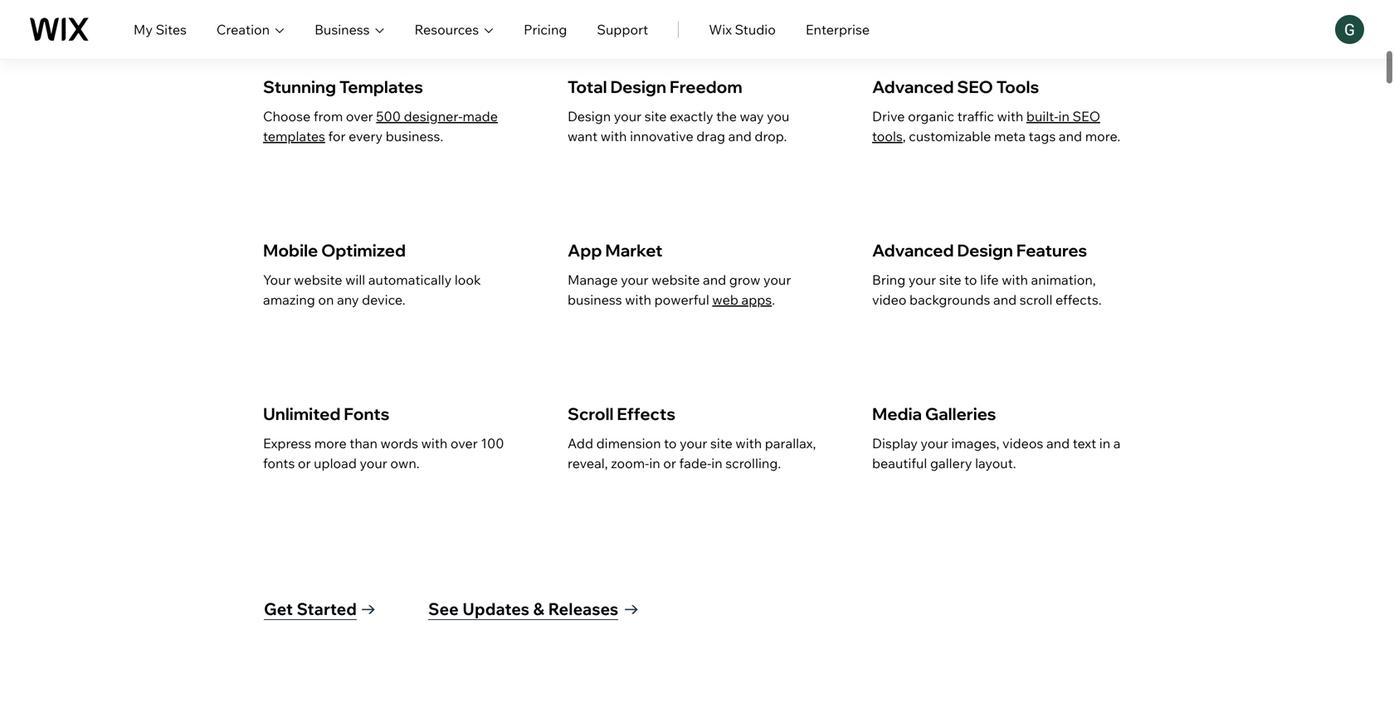 Task type: vqa. For each thing, say whether or not it's contained in the screenshot.
The 'View' popup button inside Pop Up Shop group
no



Task type: locate. For each thing, give the bounding box(es) containing it.
for
[[328, 128, 346, 144]]

beautiful
[[873, 455, 928, 472]]

resources button
[[415, 20, 494, 39]]

in down dimension
[[649, 455, 661, 472]]

with inside "manage your website and grow your business with powerful"
[[625, 291, 652, 308]]

and left text
[[1047, 435, 1070, 452]]

to inside 'bring your site to life with animation, video backgrounds and scroll effects.'
[[965, 271, 978, 288]]

1 vertical spatial seo
[[1073, 108, 1101, 125]]

see updates & releases link
[[428, 598, 638, 621]]

site up "innovative"
[[645, 108, 667, 125]]

design up "life"
[[958, 240, 1014, 261]]

0 vertical spatial seo
[[958, 76, 994, 97]]

scrolling.
[[726, 455, 781, 472]]

design for total
[[611, 76, 667, 97]]

tools
[[997, 76, 1040, 97]]

in
[[1059, 108, 1070, 125], [1100, 435, 1111, 452], [649, 455, 661, 472], [712, 455, 723, 472]]

stunning
[[263, 76, 336, 97]]

get started
[[264, 599, 357, 619]]

0 horizontal spatial seo
[[958, 76, 994, 97]]

fonts
[[263, 455, 295, 472]]

express
[[263, 435, 311, 452]]

freedom
[[670, 76, 743, 97]]

web apps link
[[713, 291, 772, 308]]

reveal,
[[568, 455, 608, 472]]

zoom-
[[611, 455, 649, 472]]

seo up "more."
[[1073, 108, 1101, 125]]

2 vertical spatial design
[[958, 240, 1014, 261]]

in inside built-in seo tools
[[1059, 108, 1070, 125]]

to down effects
[[664, 435, 677, 452]]

and up web
[[703, 271, 727, 288]]

over
[[346, 108, 373, 125], [451, 435, 478, 452]]

2 horizontal spatial site
[[940, 271, 962, 288]]

1 vertical spatial site
[[940, 271, 962, 288]]

meta
[[995, 128, 1026, 144]]

or right fonts
[[298, 455, 311, 472]]

over up every
[[346, 108, 373, 125]]

design up want
[[568, 108, 611, 125]]

and down way
[[729, 128, 752, 144]]

your
[[614, 108, 642, 125], [621, 271, 649, 288], [764, 271, 791, 288], [909, 271, 937, 288], [680, 435, 708, 452], [921, 435, 949, 452], [360, 455, 388, 472]]

drive
[[873, 108, 905, 125]]

0 horizontal spatial or
[[298, 455, 311, 472]]

innovative
[[630, 128, 694, 144]]

studio
[[735, 21, 776, 38]]

business.
[[386, 128, 444, 144]]

advanced up organic
[[873, 76, 954, 97]]

1 horizontal spatial to
[[965, 271, 978, 288]]

site inside design your site exactly the way you want with innovative drag and drop.
[[645, 108, 667, 125]]

your up gallery
[[921, 435, 949, 452]]

advanced
[[873, 76, 954, 97], [873, 240, 954, 261]]

or left fade- on the bottom
[[664, 455, 677, 472]]

and down "life"
[[994, 291, 1017, 308]]

your inside express more than words with over 100 fonts or upload your own.
[[360, 455, 388, 472]]

in left a
[[1100, 435, 1111, 452]]

1 or from the left
[[298, 455, 311, 472]]

layout.
[[976, 455, 1017, 472]]

1 advanced from the top
[[873, 76, 954, 97]]

get started link
[[264, 598, 375, 621]]

want
[[568, 128, 598, 144]]

advanced up the bring
[[873, 240, 954, 261]]

app market
[[568, 240, 663, 261]]

resources
[[415, 21, 479, 38]]

0 horizontal spatial to
[[664, 435, 677, 452]]

1 horizontal spatial or
[[664, 455, 677, 472]]

see
[[428, 599, 459, 619]]

500 designer-made templates link
[[263, 108, 498, 144]]

updates
[[463, 599, 530, 619]]

to left "life"
[[965, 271, 978, 288]]

your right the bring
[[909, 271, 937, 288]]

site up fade- on the bottom
[[711, 435, 733, 452]]

your down 'market'
[[621, 271, 649, 288]]

0 horizontal spatial website
[[294, 271, 342, 288]]

support
[[597, 21, 649, 38]]

effects.
[[1056, 291, 1102, 308]]

in up ', customizable meta tags and more.'
[[1059, 108, 1070, 125]]

built-in seo tools link
[[873, 108, 1101, 144]]

add
[[568, 435, 594, 452]]

drag
[[697, 128, 726, 144]]

0 vertical spatial to
[[965, 271, 978, 288]]

0 horizontal spatial over
[[346, 108, 373, 125]]

with inside add dimension to your site with parallax, reveal, zoom-in or fade-in scrolling.
[[736, 435, 762, 452]]

customizable
[[909, 128, 992, 144]]

0 vertical spatial advanced
[[873, 76, 954, 97]]

to inside add dimension to your site with parallax, reveal, zoom-in or fade-in scrolling.
[[664, 435, 677, 452]]

, customizable meta tags and more.
[[903, 128, 1121, 144]]

2 website from the left
[[652, 271, 700, 288]]

design inside design your site exactly the way you want with innovative drag and drop.
[[568, 108, 611, 125]]

1 vertical spatial design
[[568, 108, 611, 125]]

more.
[[1086, 128, 1121, 144]]

design
[[611, 76, 667, 97], [568, 108, 611, 125], [958, 240, 1014, 261]]

with right "life"
[[1002, 271, 1029, 288]]

site up backgrounds
[[940, 271, 962, 288]]

site for total
[[645, 108, 667, 125]]

website inside your website will automatically look amazing on any device.
[[294, 271, 342, 288]]

your up fade- on the bottom
[[680, 435, 708, 452]]

and inside the display your images, videos and text in a beautiful gallery layout.
[[1047, 435, 1070, 452]]

1 horizontal spatial website
[[652, 271, 700, 288]]

website
[[294, 271, 342, 288], [652, 271, 700, 288]]

automatically
[[368, 271, 452, 288]]

advanced for advanced seo tools
[[873, 76, 954, 97]]

2 vertical spatial site
[[711, 435, 733, 452]]

and right "tags"
[[1059, 128, 1083, 144]]

built-
[[1027, 108, 1059, 125]]

site for advanced
[[940, 271, 962, 288]]

your up .
[[764, 271, 791, 288]]

will
[[345, 271, 366, 288]]

0 vertical spatial site
[[645, 108, 667, 125]]

wix studio
[[709, 21, 776, 38]]

with inside 'bring your site to life with animation, video backgrounds and scroll effects.'
[[1002, 271, 1029, 288]]

seo up traffic
[[958, 76, 994, 97]]

apps
[[742, 291, 772, 308]]

bring your site to life with animation, video backgrounds and scroll effects.
[[873, 271, 1102, 308]]

web
[[713, 291, 739, 308]]

than
[[350, 435, 378, 452]]

with
[[998, 108, 1024, 125], [601, 128, 627, 144], [1002, 271, 1029, 288], [625, 291, 652, 308], [421, 435, 448, 452], [736, 435, 762, 452]]

1 vertical spatial advanced
[[873, 240, 954, 261]]

design right 'total'
[[611, 76, 667, 97]]

over left 100
[[451, 435, 478, 452]]

1 vertical spatial over
[[451, 435, 478, 452]]

0 vertical spatial over
[[346, 108, 373, 125]]

1 horizontal spatial seo
[[1073, 108, 1101, 125]]

market
[[606, 240, 663, 261]]

0 horizontal spatial site
[[645, 108, 667, 125]]

in inside the display your images, videos and text in a beautiful gallery layout.
[[1100, 435, 1111, 452]]

and
[[729, 128, 752, 144], [1059, 128, 1083, 144], [703, 271, 727, 288], [994, 291, 1017, 308], [1047, 435, 1070, 452]]

2 advanced from the top
[[873, 240, 954, 261]]

tools
[[873, 128, 903, 144]]

list containing stunning templates
[[263, 35, 1127, 526]]

with right want
[[601, 128, 627, 144]]

1 vertical spatial to
[[664, 435, 677, 452]]

list
[[263, 35, 1127, 526]]

more
[[314, 435, 347, 452]]

powerful
[[655, 291, 710, 308]]

designer-
[[404, 108, 463, 125]]

with up the scrolling.
[[736, 435, 762, 452]]

scroll
[[568, 403, 614, 424]]

seo
[[958, 76, 994, 97], [1073, 108, 1101, 125]]

videos
[[1003, 435, 1044, 452]]

1 horizontal spatial over
[[451, 435, 478, 452]]

express more than words with over 100 fonts or upload your own.
[[263, 435, 504, 472]]

with right words
[[421, 435, 448, 452]]

words
[[381, 435, 418, 452]]

1 website from the left
[[294, 271, 342, 288]]

web apps .
[[713, 291, 778, 308]]

2 or from the left
[[664, 455, 677, 472]]

mobile
[[263, 240, 318, 261]]

website up "on"
[[294, 271, 342, 288]]

with right business at the left of page
[[625, 291, 652, 308]]

site inside 'bring your site to life with animation, video backgrounds and scroll effects.'
[[940, 271, 962, 288]]

your up "innovative"
[[614, 108, 642, 125]]

your down than
[[360, 455, 388, 472]]

enterprise link
[[806, 20, 870, 39]]

1 horizontal spatial site
[[711, 435, 733, 452]]

website up powerful
[[652, 271, 700, 288]]

manage your website and grow your business with powerful
[[568, 271, 791, 308]]

releases
[[548, 599, 619, 619]]

seo inside built-in seo tools
[[1073, 108, 1101, 125]]

total design freedom
[[568, 76, 743, 97]]

unlimited
[[263, 403, 341, 424]]

0 vertical spatial design
[[611, 76, 667, 97]]

enterprise
[[806, 21, 870, 38]]

my sites link
[[134, 20, 187, 39]]



Task type: describe. For each thing, give the bounding box(es) containing it.
100
[[481, 435, 504, 452]]

and inside 'bring your site to life with animation, video backgrounds and scroll effects.'
[[994, 291, 1017, 308]]

website inside "manage your website and grow your business with powerful"
[[652, 271, 700, 288]]

profile image image
[[1336, 15, 1365, 44]]

bring
[[873, 271, 906, 288]]

your inside 'bring your site to life with animation, video backgrounds and scroll effects.'
[[909, 271, 937, 288]]

design your site exactly the way you want with innovative drag and drop.
[[568, 108, 790, 144]]

stunning templates
[[263, 76, 423, 97]]

features
[[1017, 240, 1088, 261]]

add dimension to your site with parallax, reveal, zoom-in or fade-in scrolling.
[[568, 435, 816, 472]]

design for advanced
[[958, 240, 1014, 261]]

templates
[[263, 128, 325, 144]]

grow
[[730, 271, 761, 288]]

on
[[318, 291, 334, 308]]

.
[[772, 291, 775, 308]]

business button
[[315, 20, 385, 39]]

total
[[568, 76, 607, 97]]

own.
[[391, 455, 420, 472]]

your
[[263, 271, 291, 288]]

gallery
[[931, 455, 973, 472]]

scroll
[[1020, 291, 1053, 308]]

look
[[455, 271, 481, 288]]

media
[[873, 403, 922, 424]]

with inside design your site exactly the way you want with innovative drag and drop.
[[601, 128, 627, 144]]

business
[[315, 21, 370, 38]]

sites
[[156, 21, 187, 38]]

you
[[767, 108, 790, 125]]

text
[[1073, 435, 1097, 452]]

choose from over
[[263, 108, 376, 125]]

pricing link
[[524, 20, 567, 39]]

or inside express more than words with over 100 fonts or upload your own.
[[298, 455, 311, 472]]

organic
[[908, 108, 955, 125]]

for every business.
[[325, 128, 444, 144]]

my sites
[[134, 21, 187, 38]]

your inside design your site exactly the way you want with innovative drag and drop.
[[614, 108, 642, 125]]

wix
[[709, 21, 732, 38]]

galleries
[[926, 403, 997, 424]]

parallax,
[[765, 435, 816, 452]]

with up meta
[[998, 108, 1024, 125]]

templates
[[339, 76, 423, 97]]

video
[[873, 291, 907, 308]]

site inside add dimension to your site with parallax, reveal, zoom-in or fade-in scrolling.
[[711, 435, 733, 452]]

your inside the display your images, videos and text in a beautiful gallery layout.
[[921, 435, 949, 452]]

your inside add dimension to your site with parallax, reveal, zoom-in or fade-in scrolling.
[[680, 435, 708, 452]]

and inside "manage your website and grow your business with powerful"
[[703, 271, 727, 288]]

advanced seo tools
[[873, 76, 1040, 97]]

way
[[740, 108, 764, 125]]

life
[[981, 271, 999, 288]]

exactly
[[670, 108, 714, 125]]

in left the scrolling.
[[712, 455, 723, 472]]

wix studio link
[[709, 20, 776, 39]]

your website will automatically look amazing on any device.
[[263, 271, 481, 308]]

and inside design your site exactly the way you want with innovative drag and drop.
[[729, 128, 752, 144]]

or inside add dimension to your site with parallax, reveal, zoom-in or fade-in scrolling.
[[664, 455, 677, 472]]

business
[[568, 291, 622, 308]]

fade-
[[680, 455, 712, 472]]

my
[[134, 21, 153, 38]]

with inside express more than words with over 100 fonts or upload your own.
[[421, 435, 448, 452]]

a
[[1114, 435, 1121, 452]]

creation button
[[217, 20, 285, 39]]

advanced for advanced design features
[[873, 240, 954, 261]]

fonts
[[344, 403, 390, 424]]

started
[[297, 599, 357, 619]]

pricing
[[524, 21, 567, 38]]

,
[[903, 128, 906, 144]]

effects
[[617, 403, 676, 424]]

images,
[[952, 435, 1000, 452]]

tags
[[1029, 128, 1056, 144]]

500 designer-made templates
[[263, 108, 498, 144]]

amazing
[[263, 291, 315, 308]]

support link
[[597, 20, 649, 39]]

mobile optimized
[[263, 240, 406, 261]]

dimension
[[597, 435, 661, 452]]

upload
[[314, 455, 357, 472]]

from
[[314, 108, 343, 125]]

advanced design features
[[873, 240, 1088, 261]]

unlimited fonts
[[263, 403, 390, 424]]

drive organic traffic with
[[873, 108, 1027, 125]]

get
[[264, 599, 293, 619]]

drop.
[[755, 128, 787, 144]]

any
[[337, 291, 359, 308]]

over inside express more than words with over 100 fonts or upload your own.
[[451, 435, 478, 452]]

display your images, videos and text in a beautiful gallery layout.
[[873, 435, 1121, 472]]

app
[[568, 240, 602, 261]]

device.
[[362, 291, 406, 308]]

traffic
[[958, 108, 995, 125]]

see updates & releases
[[428, 599, 619, 619]]



